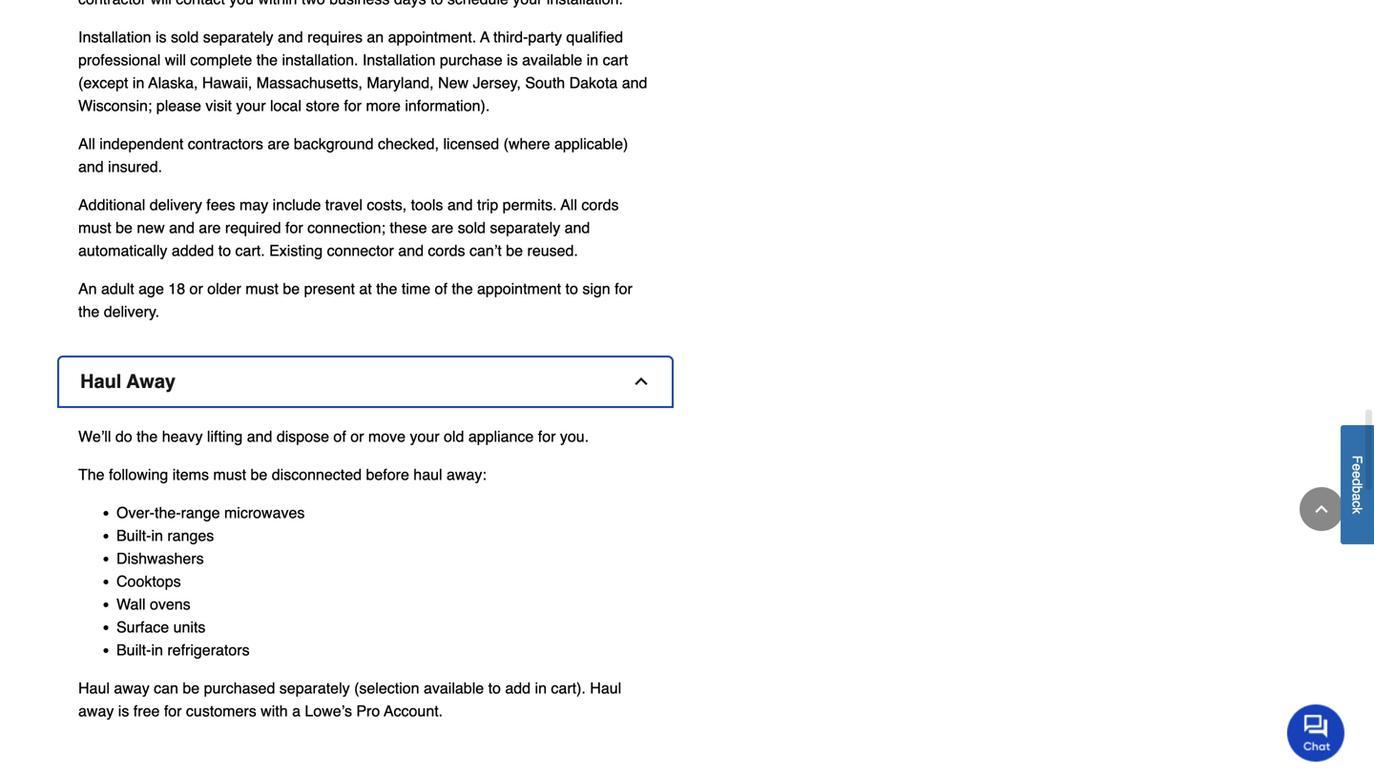 Task type: describe. For each thing, give the bounding box(es) containing it.
to inside additional delivery fees may include travel costs, tools and trip permits. all cords must be new and are required for connection; these are sold separately and automatically added to cart. existing connector and cords can't be reused.
[[218, 242, 231, 260]]

(selection
[[354, 680, 419, 698]]

existing
[[269, 242, 323, 260]]

required
[[225, 219, 281, 237]]

c
[[1350, 501, 1365, 508]]

older
[[207, 280, 241, 298]]

haul away button
[[59, 358, 672, 407]]

2 horizontal spatial are
[[431, 219, 453, 237]]

0 horizontal spatial cords
[[428, 242, 465, 260]]

will
[[165, 51, 186, 69]]

fees
[[206, 196, 235, 214]]

the following items must be disconnected before haul away:
[[78, 466, 486, 484]]

the down can't
[[452, 280, 473, 298]]

new
[[438, 74, 469, 92]]

in down surface
[[151, 642, 163, 660]]

f e e d b a c k
[[1350, 456, 1365, 514]]

in up "dishwashers"
[[151, 527, 163, 545]]

can
[[154, 680, 178, 698]]

and right lifting
[[247, 428, 272, 446]]

sign
[[582, 280, 610, 298]]

automatically
[[78, 242, 167, 260]]

jersey,
[[473, 74, 521, 92]]

with
[[261, 703, 288, 721]]

1 vertical spatial is
[[507, 51, 518, 69]]

over-the-range microwaves built-in ranges dishwashers cooktops wall ovens surface units built-in refrigerators
[[116, 504, 305, 660]]

18
[[168, 280, 185, 298]]

cart
[[603, 51, 628, 69]]

haul for haul away can be purchased separately (selection available to add in cart). haul away is free for customers with a lowe's pro account.
[[78, 680, 110, 698]]

be up the microwaves
[[250, 466, 267, 484]]

and up reused.
[[565, 219, 590, 237]]

please
[[156, 97, 201, 115]]

free
[[133, 703, 160, 721]]

a inside haul away can be purchased separately (selection available to add in cart). haul away is free for customers with a lowe's pro account.
[[292, 703, 301, 721]]

away:
[[447, 466, 486, 484]]

items
[[172, 466, 209, 484]]

be inside an adult age 18 or older must be present at the time of the appointment to sign for the delivery.
[[283, 280, 300, 298]]

maryland,
[[367, 74, 434, 92]]

move
[[368, 428, 406, 446]]

local
[[270, 97, 301, 115]]

in inside haul away can be purchased separately (selection available to add in cart). haul away is free for customers with a lowe's pro account.
[[535, 680, 547, 698]]

additional
[[78, 196, 145, 214]]

chevron up image inside haul away button
[[632, 372, 651, 391]]

separately inside additional delivery fees may include travel costs, tools and trip permits. all cords must be new and are required for connection; these are sold separately and automatically added to cart. existing connector and cords can't be reused.
[[490, 219, 560, 237]]

these
[[390, 219, 427, 237]]

2 vertical spatial must
[[213, 466, 246, 484]]

travel
[[325, 196, 363, 214]]

appointment
[[477, 280, 561, 298]]

dishwashers
[[116, 550, 204, 568]]

may
[[240, 196, 268, 214]]

additional delivery fees may include travel costs, tools and trip permits. all cords must be new and are required for connection; these are sold separately and automatically added to cart. existing connector and cords can't be reused.
[[78, 196, 619, 260]]

d
[[1350, 479, 1365, 486]]

more
[[366, 97, 401, 115]]

checked,
[[378, 135, 439, 153]]

added
[[172, 242, 214, 260]]

party
[[528, 28, 562, 46]]

connector
[[327, 242, 394, 260]]

pro
[[356, 703, 380, 721]]

0 vertical spatial away
[[114, 680, 150, 698]]

licensed
[[443, 135, 499, 153]]

microwaves
[[224, 504, 305, 522]]

away
[[126, 371, 176, 393]]

separately inside the installation is sold separately and requires an appointment. a third-party qualified professional will complete the installation. installation purchase is available in cart (except in alaska, hawaii, massachusetts, maryland, new jersey, south dakota and wisconsin; please visit your local store for more information).
[[203, 28, 273, 46]]

range
[[181, 504, 220, 522]]

ranges
[[167, 527, 214, 545]]

purchase
[[440, 51, 503, 69]]

a
[[480, 28, 489, 46]]

the
[[78, 466, 105, 484]]

the-
[[155, 504, 181, 522]]

and down these
[[398, 242, 424, 260]]

0 vertical spatial cords
[[581, 196, 619, 214]]

dakota
[[569, 74, 618, 92]]

applicable)
[[554, 135, 628, 153]]

k
[[1350, 508, 1365, 514]]

can't
[[469, 242, 502, 260]]

surface
[[116, 619, 169, 637]]

units
[[173, 619, 206, 637]]

lowe's
[[305, 703, 352, 721]]

sold inside additional delivery fees may include travel costs, tools and trip permits. all cords must be new and are required for connection; these are sold separately and automatically added to cart. existing connector and cords can't be reused.
[[458, 219, 486, 237]]

and down delivery
[[169, 219, 195, 237]]

cart.
[[235, 242, 265, 260]]

do
[[115, 428, 132, 446]]

f
[[1350, 456, 1365, 464]]

all independent contractors are background checked, licensed (where applicable) and insured.
[[78, 135, 628, 176]]

a inside button
[[1350, 494, 1365, 501]]

new
[[137, 219, 165, 237]]

the right 'at'
[[376, 280, 397, 298]]

haul
[[413, 466, 442, 484]]

connection;
[[307, 219, 385, 237]]

refrigerators
[[167, 642, 250, 660]]

installation is sold separately and requires an appointment. a third-party qualified professional will complete the installation. installation purchase is available in cart (except in alaska, hawaii, massachusetts, maryland, new jersey, south dakota and wisconsin; please visit your local store for more information).
[[78, 28, 647, 115]]

old
[[444, 428, 464, 446]]

be right can't
[[506, 242, 523, 260]]

age
[[139, 280, 164, 298]]



Task type: locate. For each thing, give the bounding box(es) containing it.
sold inside the installation is sold separately and requires an appointment. a third-party qualified professional will complete the installation. installation purchase is available in cart (except in alaska, hawaii, massachusetts, maryland, new jersey, south dakota and wisconsin; please visit your local store for more information).
[[171, 28, 199, 46]]

0 vertical spatial built-
[[116, 527, 151, 545]]

haul inside haul away can be purchased separately (selection available to add in cart). haul away is free for customers with a lowe's pro account.
[[78, 680, 110, 698]]

be left present
[[283, 280, 300, 298]]

1 horizontal spatial cords
[[581, 196, 619, 214]]

away up free
[[114, 680, 150, 698]]

are down the tools
[[431, 219, 453, 237]]

sold up will
[[171, 28, 199, 46]]

must down lifting
[[213, 466, 246, 484]]

and up installation.
[[278, 28, 303, 46]]

background
[[294, 135, 374, 153]]

haul away can be purchased separately (selection available to add in cart). haul away is free for customers with a lowe's pro account.
[[78, 680, 621, 721]]

your left old
[[410, 428, 440, 446]]

add
[[505, 680, 531, 698]]

is up will
[[155, 28, 167, 46]]

be inside haul away can be purchased separately (selection available to add in cart). haul away is free for customers with a lowe's pro account.
[[183, 680, 200, 698]]

0 vertical spatial of
[[435, 280, 447, 298]]

1 horizontal spatial a
[[1350, 494, 1365, 501]]

for inside additional delivery fees may include travel costs, tools and trip permits. all cords must be new and are required for connection; these are sold separately and automatically added to cart. existing connector and cords can't be reused.
[[285, 219, 303, 237]]

1 vertical spatial or
[[350, 428, 364, 446]]

1 vertical spatial sold
[[458, 219, 486, 237]]

trip
[[477, 196, 498, 214]]

1 horizontal spatial all
[[561, 196, 577, 214]]

1 horizontal spatial separately
[[279, 680, 350, 698]]

chat invite button image
[[1287, 704, 1345, 763]]

1 vertical spatial away
[[78, 703, 114, 721]]

0 vertical spatial or
[[189, 280, 203, 298]]

1 vertical spatial must
[[245, 280, 279, 298]]

2 vertical spatial is
[[118, 703, 129, 721]]

an adult age 18 or older must be present at the time of the appointment to sign for the delivery.
[[78, 280, 632, 321]]

available inside the installation is sold separately and requires an appointment. a third-party qualified professional will complete the installation. installation purchase is available in cart (except in alaska, hawaii, massachusetts, maryland, new jersey, south dakota and wisconsin; please visit your local store for more information).
[[522, 51, 582, 69]]

tools
[[411, 196, 443, 214]]

0 horizontal spatial chevron up image
[[632, 372, 651, 391]]

0 horizontal spatial sold
[[171, 28, 199, 46]]

1 horizontal spatial available
[[522, 51, 582, 69]]

2 vertical spatial separately
[[279, 680, 350, 698]]

0 horizontal spatial or
[[189, 280, 203, 298]]

available inside haul away can be purchased separately (selection available to add in cart). haul away is free for customers with a lowe's pro account.
[[424, 680, 484, 698]]

0 horizontal spatial all
[[78, 135, 95, 153]]

1 vertical spatial cords
[[428, 242, 465, 260]]

1 vertical spatial of
[[333, 428, 346, 446]]

available up 'account.'
[[424, 680, 484, 698]]

all right permits.
[[561, 196, 577, 214]]

massachusetts,
[[256, 74, 363, 92]]

of
[[435, 280, 447, 298], [333, 428, 346, 446]]

south
[[525, 74, 565, 92]]

1 horizontal spatial chevron up image
[[1312, 500, 1331, 519]]

sold up can't
[[458, 219, 486, 237]]

disconnected
[[272, 466, 362, 484]]

before
[[366, 466, 409, 484]]

insured.
[[108, 158, 162, 176]]

to
[[218, 242, 231, 260], [565, 280, 578, 298], [488, 680, 501, 698]]

independent
[[99, 135, 184, 153]]

away left free
[[78, 703, 114, 721]]

0 vertical spatial available
[[522, 51, 582, 69]]

1 horizontal spatial or
[[350, 428, 364, 446]]

to left sign
[[565, 280, 578, 298]]

installation up professional
[[78, 28, 151, 46]]

and left trip
[[447, 196, 473, 214]]

chevron up image inside scroll to top element
[[1312, 500, 1331, 519]]

cart). haul
[[551, 680, 621, 698]]

0 vertical spatial is
[[155, 28, 167, 46]]

qualified
[[566, 28, 623, 46]]

for right store
[[344, 97, 362, 115]]

dispose
[[277, 428, 329, 446]]

built- down surface
[[116, 642, 151, 660]]

are inside "all independent contractors are background checked, licensed (where applicable) and insured."
[[268, 135, 290, 153]]

built- down over-
[[116, 527, 151, 545]]

and up additional
[[78, 158, 104, 176]]

haul away
[[80, 371, 176, 393]]

all inside "all independent contractors are background checked, licensed (where applicable) and insured."
[[78, 135, 95, 153]]

0 vertical spatial haul
[[80, 371, 122, 393]]

must right the older
[[245, 280, 279, 298]]

haul left "can" at bottom left
[[78, 680, 110, 698]]

third-
[[493, 28, 528, 46]]

e up d
[[1350, 464, 1365, 471]]

2 vertical spatial to
[[488, 680, 501, 698]]

installation
[[78, 28, 151, 46], [363, 51, 436, 69]]

all inside additional delivery fees may include travel costs, tools and trip permits. all cords must be new and are required for connection; these are sold separately and automatically added to cart. existing connector and cords can't be reused.
[[561, 196, 577, 214]]

(except
[[78, 74, 128, 92]]

to inside an adult age 18 or older must be present at the time of the appointment to sign for the delivery.
[[565, 280, 578, 298]]

0 horizontal spatial of
[[333, 428, 346, 446]]

in left the cart
[[587, 51, 598, 69]]

alaska,
[[148, 74, 198, 92]]

is left free
[[118, 703, 129, 721]]

cords left can't
[[428, 242, 465, 260]]

must inside additional delivery fees may include travel costs, tools and trip permits. all cords must be new and are required for connection; these are sold separately and automatically added to cart. existing connector and cords can't be reused.
[[78, 219, 111, 237]]

0 horizontal spatial your
[[236, 97, 266, 115]]

the inside the installation is sold separately and requires an appointment. a third-party qualified professional will complete the installation. installation purchase is available in cart (except in alaska, hawaii, massachusetts, maryland, new jersey, south dakota and wisconsin; please visit your local store for more information).
[[256, 51, 278, 69]]

built-
[[116, 527, 151, 545], [116, 642, 151, 660]]

1 e from the top
[[1350, 464, 1365, 471]]

the
[[256, 51, 278, 69], [376, 280, 397, 298], [452, 280, 473, 298], [78, 303, 99, 321], [137, 428, 158, 446]]

or inside an adult age 18 or older must be present at the time of the appointment to sign for the delivery.
[[189, 280, 203, 298]]

for right sign
[[615, 280, 632, 298]]

to left add
[[488, 680, 501, 698]]

are
[[268, 135, 290, 153], [199, 219, 221, 237], [431, 219, 453, 237]]

1 vertical spatial chevron up image
[[1312, 500, 1331, 519]]

separately
[[203, 28, 273, 46], [490, 219, 560, 237], [279, 680, 350, 698]]

must down additional
[[78, 219, 111, 237]]

1 vertical spatial available
[[424, 680, 484, 698]]

all down wisconsin;
[[78, 135, 95, 153]]

installation.
[[282, 51, 358, 69]]

0 vertical spatial to
[[218, 242, 231, 260]]

over-
[[116, 504, 155, 522]]

separately up complete in the left of the page
[[203, 28, 273, 46]]

separately inside haul away can be purchased separately (selection available to add in cart). haul away is free for customers with a lowe's pro account.
[[279, 680, 350, 698]]

visit
[[206, 97, 232, 115]]

haul for haul away
[[80, 371, 122, 393]]

are down fees
[[199, 219, 221, 237]]

ovens
[[150, 596, 191, 614]]

0 horizontal spatial installation
[[78, 28, 151, 46]]

of inside an adult age 18 or older must be present at the time of the appointment to sign for the delivery.
[[435, 280, 447, 298]]

for
[[344, 97, 362, 115], [285, 219, 303, 237], [615, 280, 632, 298], [538, 428, 556, 446], [164, 703, 182, 721]]

haul
[[80, 371, 122, 393], [78, 680, 110, 698]]

in down professional
[[133, 74, 144, 92]]

1 vertical spatial separately
[[490, 219, 560, 237]]

0 horizontal spatial separately
[[203, 28, 273, 46]]

for inside an adult age 18 or older must be present at the time of the appointment to sign for the delivery.
[[615, 280, 632, 298]]

information).
[[405, 97, 490, 115]]

reused.
[[527, 242, 578, 260]]

is inside haul away can be purchased separately (selection available to add in cart). haul away is free for customers with a lowe's pro account.
[[118, 703, 129, 721]]

wisconsin;
[[78, 97, 152, 115]]

1 vertical spatial a
[[292, 703, 301, 721]]

appliance
[[468, 428, 534, 446]]

following
[[109, 466, 168, 484]]

professional
[[78, 51, 161, 69]]

your right visit at the left of page
[[236, 97, 266, 115]]

installation up maryland,
[[363, 51, 436, 69]]

appointment.
[[388, 28, 476, 46]]

e
[[1350, 464, 1365, 471], [1350, 471, 1365, 479]]

for left you. at the bottom left
[[538, 428, 556, 446]]

1 horizontal spatial sold
[[458, 219, 486, 237]]

0 horizontal spatial to
[[218, 242, 231, 260]]

a right with
[[292, 703, 301, 721]]

or right the 18
[[189, 280, 203, 298]]

2 horizontal spatial to
[[565, 280, 578, 298]]

1 vertical spatial haul
[[78, 680, 110, 698]]

adult
[[101, 280, 134, 298]]

are down local
[[268, 135, 290, 153]]

0 vertical spatial sold
[[171, 28, 199, 46]]

requires
[[307, 28, 363, 46]]

the right the do
[[137, 428, 158, 446]]

2 horizontal spatial is
[[507, 51, 518, 69]]

a
[[1350, 494, 1365, 501], [292, 703, 301, 721]]

in right add
[[535, 680, 547, 698]]

for up existing
[[285, 219, 303, 237]]

to left cart.
[[218, 242, 231, 260]]

1 vertical spatial to
[[565, 280, 578, 298]]

be right "can" at bottom left
[[183, 680, 200, 698]]

separately up lowe's
[[279, 680, 350, 698]]

an
[[78, 280, 97, 298]]

cords down 'applicable)'
[[581, 196, 619, 214]]

for inside haul away can be purchased separately (selection available to add in cart). haul away is free for customers with a lowe's pro account.
[[164, 703, 182, 721]]

0 vertical spatial all
[[78, 135, 95, 153]]

cooktops
[[116, 573, 181, 591]]

permits.
[[503, 196, 557, 214]]

we'll do the heavy lifting and dispose of or move your old appliance for you.
[[78, 428, 589, 446]]

1 horizontal spatial are
[[268, 135, 290, 153]]

contractors
[[188, 135, 263, 153]]

scroll to top element
[[1300, 488, 1344, 532]]

is down third-
[[507, 51, 518, 69]]

0 horizontal spatial available
[[424, 680, 484, 698]]

1 horizontal spatial is
[[155, 28, 167, 46]]

e up the 'b'
[[1350, 471, 1365, 479]]

a up k
[[1350, 494, 1365, 501]]

0 horizontal spatial is
[[118, 703, 129, 721]]

the right complete in the left of the page
[[256, 51, 278, 69]]

to inside haul away can be purchased separately (selection available to add in cart). haul away is free for customers with a lowe's pro account.
[[488, 680, 501, 698]]

and inside "all independent contractors are background checked, licensed (where applicable) and insured."
[[78, 158, 104, 176]]

of right "dispose"
[[333, 428, 346, 446]]

0 horizontal spatial a
[[292, 703, 301, 721]]

lifting
[[207, 428, 243, 446]]

2 horizontal spatial separately
[[490, 219, 560, 237]]

0 vertical spatial separately
[[203, 28, 273, 46]]

0 vertical spatial your
[[236, 97, 266, 115]]

haul inside button
[[80, 371, 122, 393]]

2 built- from the top
[[116, 642, 151, 660]]

purchased
[[204, 680, 275, 698]]

available
[[522, 51, 582, 69], [424, 680, 484, 698]]

be
[[116, 219, 133, 237], [506, 242, 523, 260], [283, 280, 300, 298], [250, 466, 267, 484], [183, 680, 200, 698]]

1 vertical spatial built-
[[116, 642, 151, 660]]

0 horizontal spatial are
[[199, 219, 221, 237]]

store
[[306, 97, 340, 115]]

1 horizontal spatial your
[[410, 428, 440, 446]]

we'll
[[78, 428, 111, 446]]

0 vertical spatial must
[[78, 219, 111, 237]]

1 built- from the top
[[116, 527, 151, 545]]

present
[[304, 280, 355, 298]]

for inside the installation is sold separately and requires an appointment. a third-party qualified professional will complete the installation. installation purchase is available in cart (except in alaska, hawaii, massachusetts, maryland, new jersey, south dakota and wisconsin; please visit your local store for more information).
[[344, 97, 362, 115]]

available up south at the left of page
[[522, 51, 582, 69]]

hawaii,
[[202, 74, 252, 92]]

heavy
[[162, 428, 203, 446]]

1 vertical spatial installation
[[363, 51, 436, 69]]

time
[[402, 280, 430, 298]]

your inside the installation is sold separately and requires an appointment. a third-party qualified professional will complete the installation. installation purchase is available in cart (except in alaska, hawaii, massachusetts, maryland, new jersey, south dakota and wisconsin; please visit your local store for more information).
[[236, 97, 266, 115]]

delivery
[[150, 196, 202, 214]]

of right time
[[435, 280, 447, 298]]

you.
[[560, 428, 589, 446]]

at
[[359, 280, 372, 298]]

the down an
[[78, 303, 99, 321]]

wall
[[116, 596, 146, 614]]

(where
[[503, 135, 550, 153]]

1 vertical spatial your
[[410, 428, 440, 446]]

separately down permits.
[[490, 219, 560, 237]]

1 horizontal spatial of
[[435, 280, 447, 298]]

2 e from the top
[[1350, 471, 1365, 479]]

for down "can" at bottom left
[[164, 703, 182, 721]]

b
[[1350, 486, 1365, 494]]

0 vertical spatial a
[[1350, 494, 1365, 501]]

1 vertical spatial all
[[561, 196, 577, 214]]

1 horizontal spatial installation
[[363, 51, 436, 69]]

haul left away
[[80, 371, 122, 393]]

must inside an adult age 18 or older must be present at the time of the appointment to sign for the delivery.
[[245, 280, 279, 298]]

1 horizontal spatial to
[[488, 680, 501, 698]]

or left move
[[350, 428, 364, 446]]

0 vertical spatial installation
[[78, 28, 151, 46]]

costs,
[[367, 196, 407, 214]]

or
[[189, 280, 203, 298], [350, 428, 364, 446]]

and down the cart
[[622, 74, 647, 92]]

0 vertical spatial chevron up image
[[632, 372, 651, 391]]

chevron up image
[[632, 372, 651, 391], [1312, 500, 1331, 519]]

an
[[367, 28, 384, 46]]

be up the automatically
[[116, 219, 133, 237]]

complete
[[190, 51, 252, 69]]



Task type: vqa. For each thing, say whether or not it's contained in the screenshot.
Credit
no



